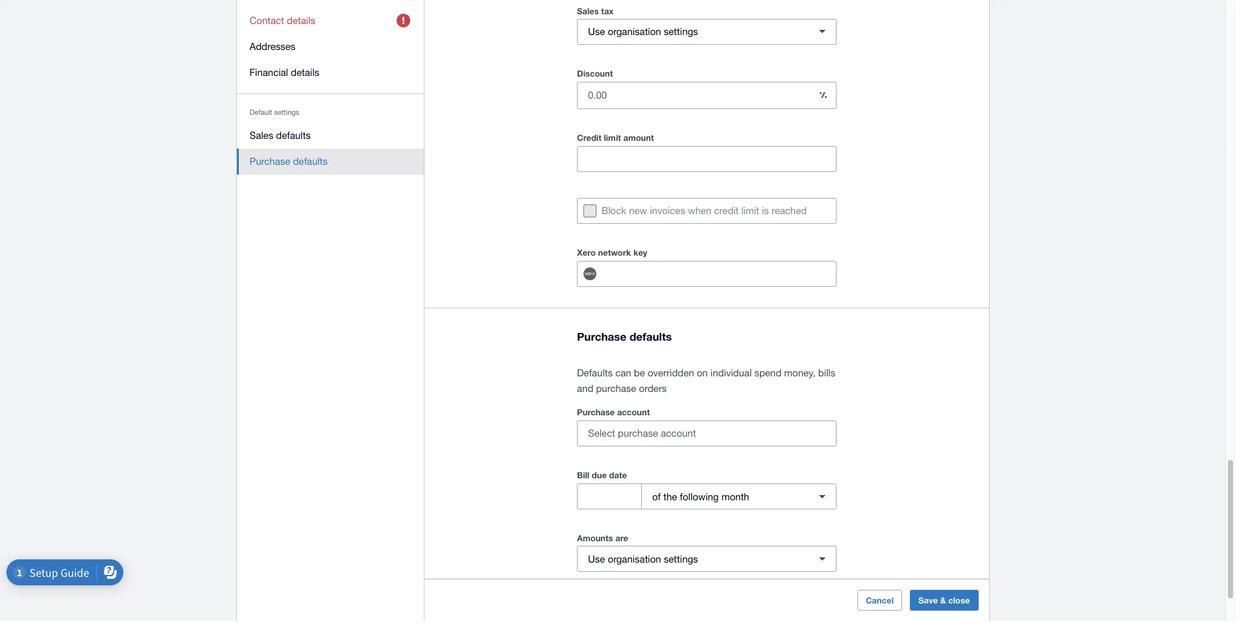 Task type: locate. For each thing, give the bounding box(es) containing it.
menu
[[237, 0, 425, 182]]

credit
[[714, 205, 739, 216]]

None number field
[[578, 484, 641, 509]]

organisation down the tax
[[608, 26, 661, 37]]

tax
[[601, 6, 614, 16]]

bills
[[819, 368, 836, 379]]

reached
[[772, 205, 807, 216]]

credit
[[577, 132, 602, 143]]

purchase
[[250, 156, 291, 167], [577, 330, 627, 343], [577, 407, 615, 418]]

purchase defaults up can
[[577, 330, 672, 343]]

default settings
[[250, 108, 300, 116]]

can
[[616, 368, 631, 379]]

block
[[602, 205, 627, 216]]

1 use organisation settings from the top
[[588, 26, 698, 37]]

0 vertical spatial use
[[588, 26, 605, 37]]

defaults
[[577, 368, 613, 379]]

1 vertical spatial organisation
[[608, 554, 661, 565]]

use organisation settings button
[[577, 19, 837, 45], [577, 546, 837, 572]]

limit left is
[[742, 205, 759, 216]]

2 vertical spatial settings
[[664, 554, 698, 565]]

addresses
[[250, 41, 296, 52]]

1 vertical spatial settings
[[275, 108, 300, 116]]

0 vertical spatial purchase
[[250, 156, 291, 167]]

bill due date group
[[577, 484, 837, 510]]

xero network key
[[577, 247, 648, 258]]

0 horizontal spatial limit
[[604, 132, 621, 143]]

and
[[577, 383, 594, 394]]

details inside financial details link
[[291, 67, 320, 78]]

following
[[680, 491, 719, 502]]

contact details link
[[237, 8, 425, 34]]

settings inside menu
[[275, 108, 300, 116]]

use down amounts
[[588, 554, 605, 565]]

2 organisation from the top
[[608, 554, 661, 565]]

credit limit amount
[[577, 132, 654, 143]]

1 use organisation settings button from the top
[[577, 19, 837, 45]]

settings up discount number field at the top of page
[[664, 26, 698, 37]]

0 vertical spatial sales
[[577, 6, 599, 16]]

are
[[616, 533, 628, 543]]

1 horizontal spatial limit
[[742, 205, 759, 216]]

defaults down sales defaults link
[[293, 156, 328, 167]]

1 vertical spatial use organisation settings
[[588, 554, 698, 565]]

of
[[652, 491, 661, 502]]

use
[[588, 26, 605, 37], [588, 554, 605, 565]]

settings down the
[[664, 554, 698, 565]]

use down the sales tax
[[588, 26, 605, 37]]

0 horizontal spatial purchase defaults
[[250, 156, 328, 167]]

Purchase account field
[[578, 421, 836, 446]]

details inside 'contact details' link
[[287, 15, 316, 26]]

account
[[617, 407, 650, 418]]

on
[[697, 368, 708, 379]]

2 use from the top
[[588, 554, 605, 565]]

defaults up be at the right bottom of the page
[[630, 330, 672, 343]]

details
[[287, 15, 316, 26], [291, 67, 320, 78]]

sales inside sales defaults link
[[250, 130, 274, 141]]

0 vertical spatial use organisation settings button
[[577, 19, 837, 45]]

sales tax
[[577, 6, 614, 16]]

sales
[[577, 6, 599, 16], [250, 130, 274, 141]]

0 horizontal spatial sales
[[250, 130, 274, 141]]

bill due date
[[577, 470, 627, 480]]

2 vertical spatial purchase
[[577, 407, 615, 418]]

cancel
[[866, 595, 894, 606]]

settings up the sales defaults
[[275, 108, 300, 116]]

2 vertical spatial defaults
[[630, 330, 672, 343]]

2 use organisation settings from the top
[[588, 554, 698, 565]]

Xero network key field
[[608, 262, 836, 286]]

1 organisation from the top
[[608, 26, 661, 37]]

when
[[688, 205, 712, 216]]

0 vertical spatial defaults
[[276, 130, 311, 141]]

use organisation settings button for amounts are
[[577, 546, 837, 572]]

purchase defaults down the sales defaults
[[250, 156, 328, 167]]

limit
[[604, 132, 621, 143], [742, 205, 759, 216]]

settings for sales tax
[[664, 26, 698, 37]]

sales down default
[[250, 130, 274, 141]]

of the following month
[[652, 491, 750, 502]]

1 vertical spatial purchase defaults
[[577, 330, 672, 343]]

1 vertical spatial sales
[[250, 130, 274, 141]]

details down addresses link
[[291, 67, 320, 78]]

purchase defaults
[[250, 156, 328, 167], [577, 330, 672, 343]]

0 vertical spatial limit
[[604, 132, 621, 143]]

organisation
[[608, 26, 661, 37], [608, 554, 661, 565]]

purchase down and
[[577, 407, 615, 418]]

details right contact
[[287, 15, 316, 26]]

0 vertical spatial use organisation settings
[[588, 26, 698, 37]]

key
[[634, 247, 648, 258]]

use organisation settings
[[588, 26, 698, 37], [588, 554, 698, 565]]

0 vertical spatial settings
[[664, 26, 698, 37]]

2 use organisation settings button from the top
[[577, 546, 837, 572]]

1 vertical spatial defaults
[[293, 156, 328, 167]]

1 vertical spatial use
[[588, 554, 605, 565]]

settings for amounts are
[[664, 554, 698, 565]]

purchase defaults link
[[237, 149, 425, 175]]

defaults
[[276, 130, 311, 141], [293, 156, 328, 167], [630, 330, 672, 343]]

1 use from the top
[[588, 26, 605, 37]]

1 vertical spatial use organisation settings button
[[577, 546, 837, 572]]

defaults down default settings
[[276, 130, 311, 141]]

individual
[[711, 368, 752, 379]]

purchase down the sales defaults
[[250, 156, 291, 167]]

sales defaults link
[[237, 123, 425, 149]]

1 horizontal spatial sales
[[577, 6, 599, 16]]

1 vertical spatial details
[[291, 67, 320, 78]]

use organisation settings down are on the bottom of the page
[[588, 554, 698, 565]]

spend
[[755, 368, 782, 379]]

default
[[250, 108, 273, 116]]

use organisation settings down the tax
[[588, 26, 698, 37]]

contact details
[[250, 15, 316, 26]]

discount
[[577, 68, 613, 78]]

organisation for sales tax
[[608, 26, 661, 37]]

0 vertical spatial purchase defaults
[[250, 156, 328, 167]]

purchase
[[596, 383, 637, 394]]

defaults for sales defaults link
[[276, 130, 311, 141]]

0 vertical spatial organisation
[[608, 26, 661, 37]]

settings
[[664, 26, 698, 37], [275, 108, 300, 116], [664, 554, 698, 565]]

defaults for purchase defaults link
[[293, 156, 328, 167]]

new
[[629, 205, 647, 216]]

organisation down are on the bottom of the page
[[608, 554, 661, 565]]

limit right "credit"
[[604, 132, 621, 143]]

block new invoices when credit limit is reached
[[602, 205, 807, 216]]

0 vertical spatial details
[[287, 15, 316, 26]]

xero
[[577, 247, 596, 258]]

purchase up defaults
[[577, 330, 627, 343]]

sales left the tax
[[577, 6, 599, 16]]

save
[[919, 595, 939, 606]]



Task type: describe. For each thing, give the bounding box(es) containing it.
purchase inside menu
[[250, 156, 291, 167]]

of the following month button
[[641, 484, 837, 510]]

financial
[[250, 67, 289, 78]]

use for sales
[[588, 26, 605, 37]]

cancel button
[[858, 590, 903, 611]]

bill
[[577, 470, 590, 480]]

use organisation settings for tax
[[588, 26, 698, 37]]

month
[[722, 491, 750, 502]]

details for contact details
[[287, 15, 316, 26]]

save & close
[[919, 595, 971, 606]]

contact
[[250, 15, 285, 26]]

none number field inside bill due date "group"
[[578, 484, 641, 509]]

amount
[[624, 132, 654, 143]]

Discount number field
[[578, 83, 810, 108]]

details for financial details
[[291, 67, 320, 78]]

organisation for amounts are
[[608, 554, 661, 565]]

use organisation settings button for sales tax
[[577, 19, 837, 45]]

sales for sales tax
[[577, 6, 599, 16]]

purchase defaults inside purchase defaults link
[[250, 156, 328, 167]]

defaults can be overridden on individual spend money, bills and purchase orders
[[577, 368, 836, 394]]

invoices
[[650, 205, 686, 216]]

Credit limit amount number field
[[578, 147, 836, 171]]

&
[[941, 595, 947, 606]]

the
[[664, 491, 677, 502]]

date
[[609, 470, 627, 480]]

purchase account
[[577, 407, 650, 418]]

1 horizontal spatial purchase defaults
[[577, 330, 672, 343]]

money,
[[784, 368, 816, 379]]

due
[[592, 470, 607, 480]]

financial details link
[[237, 60, 425, 86]]

sales for sales defaults
[[250, 130, 274, 141]]

orders
[[639, 383, 667, 394]]

use organisation settings for are
[[588, 554, 698, 565]]

use for amounts
[[588, 554, 605, 565]]

sales defaults
[[250, 130, 311, 141]]

addresses link
[[237, 34, 425, 60]]

network
[[598, 247, 631, 258]]

amounts
[[577, 533, 613, 543]]

be
[[634, 368, 645, 379]]

overridden
[[648, 368, 694, 379]]

1 vertical spatial limit
[[742, 205, 759, 216]]

close
[[949, 595, 971, 606]]

save & close button
[[911, 590, 979, 611]]

1 vertical spatial purchase
[[577, 330, 627, 343]]

is
[[762, 205, 769, 216]]

amounts are
[[577, 533, 628, 543]]

menu containing contact details
[[237, 0, 425, 182]]

financial details
[[250, 67, 320, 78]]



Task type: vqa. For each thing, say whether or not it's contained in the screenshot.
Negative sentiment image
no



